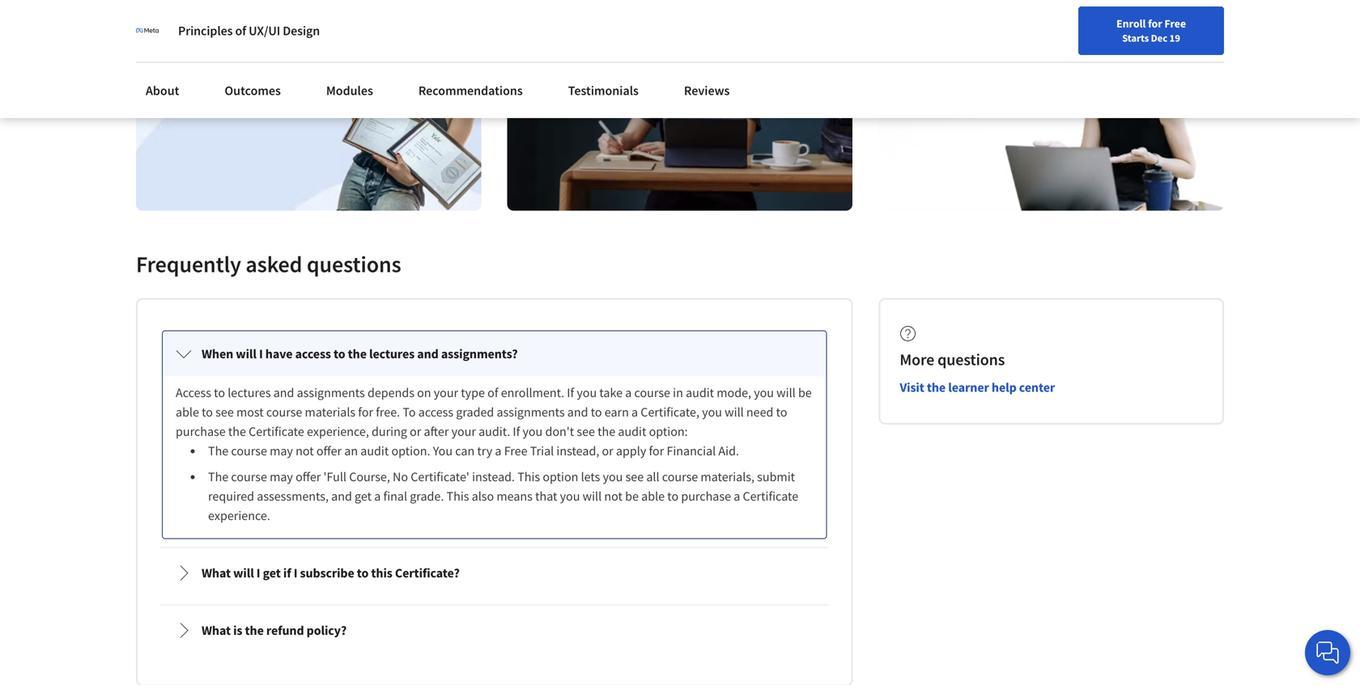 Task type: locate. For each thing, give the bounding box(es) containing it.
see up instead,
[[577, 424, 595, 440]]

0 vertical spatial of
[[235, 23, 246, 39]]

free left trial
[[504, 443, 528, 459]]

0 vertical spatial this
[[518, 469, 540, 485]]

this up means
[[518, 469, 540, 485]]

1 may from the top
[[270, 443, 293, 459]]

meta image
[[136, 19, 159, 42]]

may for not
[[270, 443, 293, 459]]

audit right an
[[361, 443, 389, 459]]

see left the most
[[216, 404, 234, 421]]

1 vertical spatial access
[[418, 404, 454, 421]]

1 vertical spatial be
[[625, 489, 639, 505]]

1 vertical spatial offer
[[296, 469, 321, 485]]

1 horizontal spatial purchase
[[681, 489, 731, 505]]

1 vertical spatial this
[[447, 489, 469, 505]]

purchase inside the course may offer 'full course, no certificate' instead. this option lets you see all course materials, submit required assessments, and get a final grade. this also means that you will not be able to purchase a certificate experience.
[[681, 489, 731, 505]]

able
[[176, 404, 199, 421], [641, 489, 665, 505]]

1 horizontal spatial get
[[355, 489, 372, 505]]

see inside the course may offer 'full course, no certificate' instead. this option lets you see all course materials, submit required assessments, and get a final grade. this also means that you will not be able to purchase a certificate experience.
[[626, 469, 644, 485]]

reviews link
[[674, 73, 740, 109]]

subscribe
[[300, 565, 354, 582]]

lectures up the most
[[228, 385, 271, 401]]

be down apply
[[625, 489, 639, 505]]

1 vertical spatial not
[[604, 489, 623, 505]]

0 vertical spatial what
[[202, 565, 231, 582]]

trial
[[530, 443, 554, 459]]

1 vertical spatial of
[[488, 385, 498, 401]]

assignments
[[297, 385, 365, 401], [497, 404, 565, 421]]

to right need
[[776, 404, 787, 421]]

1 horizontal spatial access
[[418, 404, 454, 421]]

audit right in
[[686, 385, 714, 401]]

questions up "learner" on the right bottom of page
[[938, 350, 1005, 370]]

purchase down the access
[[176, 424, 226, 440]]

certificate,
[[641, 404, 700, 421]]

get inside the course may offer 'full course, no certificate' instead. this option lets you see all course materials, submit required assessments, and get a final grade. this also means that you will not be able to purchase a certificate experience.
[[355, 489, 372, 505]]

course up required
[[231, 469, 267, 485]]

the for the course may not offer an audit option. you can try a free trial instead, or apply for financial aid.
[[208, 443, 229, 459]]

if right enrollment.
[[567, 385, 574, 401]]

the
[[348, 346, 367, 362], [927, 380, 946, 396], [228, 424, 246, 440], [598, 424, 616, 440], [245, 623, 264, 639]]

0 vertical spatial if
[[567, 385, 574, 401]]

1 vertical spatial get
[[263, 565, 281, 582]]

may inside the course may offer 'full course, no certificate' instead. this option lets you see all course materials, submit required assessments, and get a final grade. this also means that you will not be able to purchase a certificate experience.
[[270, 469, 293, 485]]

0 vertical spatial the
[[208, 443, 229, 459]]

your
[[434, 385, 458, 401], [451, 424, 476, 440]]

not down apply
[[604, 489, 623, 505]]

will left if
[[233, 565, 254, 582]]

you up need
[[754, 385, 774, 401]]

1 horizontal spatial audit
[[618, 424, 646, 440]]

1 horizontal spatial or
[[602, 443, 614, 459]]

to down financial
[[667, 489, 679, 505]]

questions right asked
[[307, 250, 401, 278]]

get
[[355, 489, 372, 505], [263, 565, 281, 582]]

2 vertical spatial see
[[626, 469, 644, 485]]

for inside access to lectures and assignments depends on your type of enrollment. if you take a course in audit mode, you will be able to see most course materials for free. to access graded assignments and to earn a certificate, you will need to purchase the certificate experience, during or after your audit. if you don't see the audit option:
[[358, 404, 373, 421]]

may for offer
[[270, 469, 293, 485]]

ux/ui
[[249, 23, 280, 39]]

the down earn
[[598, 424, 616, 440]]

you left the take
[[577, 385, 597, 401]]

0 vertical spatial get
[[355, 489, 372, 505]]

submit
[[757, 469, 795, 485]]

get down the 'course,'
[[355, 489, 372, 505]]

assessments,
[[257, 489, 329, 505]]

1 the from the top
[[208, 443, 229, 459]]

the inside the course may offer 'full course, no certificate' instead. this option lets you see all course materials, submit required assessments, and get a final grade. this also means that you will not be able to purchase a certificate experience.
[[208, 469, 229, 485]]

0 vertical spatial for
[[1148, 16, 1162, 31]]

what is the refund policy? button
[[163, 608, 826, 654]]

to up materials
[[334, 346, 345, 362]]

your right on
[[434, 385, 458, 401]]

0 vertical spatial certificate
[[249, 424, 304, 440]]

a left the final
[[374, 489, 381, 505]]

2 horizontal spatial for
[[1148, 16, 1162, 31]]

1 vertical spatial may
[[270, 469, 293, 485]]

1 horizontal spatial this
[[518, 469, 540, 485]]

0 vertical spatial purchase
[[176, 424, 226, 440]]

0 vertical spatial may
[[270, 443, 293, 459]]

0 horizontal spatial lectures
[[228, 385, 271, 401]]

2 vertical spatial audit
[[361, 443, 389, 459]]

will right when
[[236, 346, 257, 362]]

the right visit
[[927, 380, 946, 396]]

will down lets
[[583, 489, 602, 505]]

audit
[[686, 385, 714, 401], [618, 424, 646, 440], [361, 443, 389, 459]]

you down mode, at right
[[702, 404, 722, 421]]

this
[[518, 469, 540, 485], [447, 489, 469, 505]]

free.
[[376, 404, 400, 421]]

1 vertical spatial what
[[202, 623, 231, 639]]

0 vertical spatial or
[[410, 424, 421, 440]]

what will i get if i subscribe to this certificate? button
[[163, 551, 826, 596]]

access up after
[[418, 404, 454, 421]]

more questions
[[900, 350, 1005, 370]]

1 vertical spatial your
[[451, 424, 476, 440]]

most
[[236, 404, 264, 421]]

testimonials
[[568, 83, 639, 99]]

not inside the course may offer 'full course, no certificate' instead. this option lets you see all course materials, submit required assessments, and get a final grade. this also means that you will not be able to purchase a certificate experience.
[[604, 489, 623, 505]]

get left if
[[263, 565, 281, 582]]

0 vertical spatial assignments
[[297, 385, 365, 401]]

apply
[[616, 443, 646, 459]]

will right mode, at right
[[777, 385, 796, 401]]

lectures inside dropdown button
[[369, 346, 415, 362]]

materials
[[305, 404, 356, 421]]

can
[[455, 443, 475, 459]]

course down the most
[[231, 443, 267, 459]]

None search field
[[231, 10, 619, 43]]

and down have on the bottom left of page
[[273, 385, 294, 401]]

be right mode, at right
[[798, 385, 812, 401]]

enroll for free starts dec 19
[[1117, 16, 1186, 45]]

certificate down the most
[[249, 424, 304, 440]]

free
[[1165, 16, 1186, 31], [504, 443, 528, 459]]

you down option at the bottom left of page
[[560, 489, 580, 505]]

1 horizontal spatial of
[[488, 385, 498, 401]]

1 vertical spatial lectures
[[228, 385, 271, 401]]

assignments up materials
[[297, 385, 365, 401]]

visit the learner help center
[[900, 380, 1055, 396]]

to
[[334, 346, 345, 362], [214, 385, 225, 401], [202, 404, 213, 421], [591, 404, 602, 421], [776, 404, 787, 421], [667, 489, 679, 505], [357, 565, 369, 582]]

a
[[625, 385, 632, 401], [632, 404, 638, 421], [495, 443, 502, 459], [374, 489, 381, 505], [734, 489, 740, 505]]

0 horizontal spatial get
[[263, 565, 281, 582]]

for down option: at the bottom of page
[[649, 443, 664, 459]]

assignments down enrollment.
[[497, 404, 565, 421]]

and
[[417, 346, 439, 362], [273, 385, 294, 401], [567, 404, 588, 421], [331, 489, 352, 505]]

get inside dropdown button
[[263, 565, 281, 582]]

certificate down submit
[[743, 489, 799, 505]]

0 horizontal spatial able
[[176, 404, 199, 421]]

course,
[[349, 469, 390, 485]]

0 horizontal spatial access
[[295, 346, 331, 362]]

no
[[393, 469, 408, 485]]

recommendations link
[[409, 73, 533, 109]]

2 vertical spatial for
[[649, 443, 664, 459]]

offer down experience,
[[316, 443, 342, 459]]

i left have on the bottom left of page
[[259, 346, 263, 362]]

and up on
[[417, 346, 439, 362]]

0 vertical spatial be
[[798, 385, 812, 401]]

design
[[283, 23, 320, 39]]

show notifications image
[[1142, 20, 1161, 40]]

see
[[216, 404, 234, 421], [577, 424, 595, 440], [626, 469, 644, 485]]

0 vertical spatial free
[[1165, 16, 1186, 31]]

purchase down materials,
[[681, 489, 731, 505]]

what left is
[[202, 623, 231, 639]]

i for get
[[257, 565, 260, 582]]

1 horizontal spatial see
[[577, 424, 595, 440]]

financial
[[667, 443, 716, 459]]

when will i have access to the lectures and assignments? button
[[163, 331, 826, 377]]

free inside the enroll for free starts dec 19
[[1165, 16, 1186, 31]]

offer inside the course may offer 'full course, no certificate' instead. this option lets you see all course materials, submit required assessments, and get a final grade. this also means that you will not be able to purchase a certificate experience.
[[296, 469, 321, 485]]

starts
[[1122, 32, 1149, 45]]

lectures
[[369, 346, 415, 362], [228, 385, 271, 401]]

1 horizontal spatial free
[[1165, 16, 1186, 31]]

if
[[567, 385, 574, 401], [513, 424, 520, 440]]

0 horizontal spatial purchase
[[176, 424, 226, 440]]

certificate inside access to lectures and assignments depends on your type of enrollment. if you take a course in audit mode, you will be able to see most course materials for free. to access graded assignments and to earn a certificate, you will need to purchase the certificate experience, during or after your audit. if you don't see the audit option:
[[249, 424, 304, 440]]

more
[[900, 350, 935, 370]]

that
[[535, 489, 557, 505]]

or left apply
[[602, 443, 614, 459]]

be
[[798, 385, 812, 401], [625, 489, 639, 505]]

you
[[433, 443, 453, 459]]

if
[[283, 565, 291, 582]]

modules
[[326, 83, 373, 99]]

1 horizontal spatial able
[[641, 489, 665, 505]]

for
[[1148, 16, 1162, 31], [358, 404, 373, 421], [649, 443, 664, 459]]

all
[[646, 469, 660, 485]]

0 horizontal spatial see
[[216, 404, 234, 421]]

able down all
[[641, 489, 665, 505]]

0 horizontal spatial be
[[625, 489, 639, 505]]

of inside access to lectures and assignments depends on your type of enrollment. if you take a course in audit mode, you will be able to see most course materials for free. to access graded assignments and to earn a certificate, you will need to purchase the certificate experience, during or after your audit. if you don't see the audit option:
[[488, 385, 498, 401]]

1 horizontal spatial assignments
[[497, 404, 565, 421]]

1 vertical spatial if
[[513, 424, 520, 440]]

to inside the course may offer 'full course, no certificate' instead. this option lets you see all course materials, submit required assessments, and get a final grade. this also means that you will not be able to purchase a certificate experience.
[[667, 489, 679, 505]]

1 vertical spatial certificate
[[743, 489, 799, 505]]

1 horizontal spatial be
[[798, 385, 812, 401]]

0 horizontal spatial for
[[358, 404, 373, 421]]

1 horizontal spatial not
[[604, 489, 623, 505]]

1 vertical spatial free
[[504, 443, 528, 459]]

purchase
[[176, 424, 226, 440], [681, 489, 731, 505]]

you up trial
[[523, 424, 543, 440]]

certificate?
[[395, 565, 460, 582]]

if right audit.
[[513, 424, 520, 440]]

i for have
[[259, 346, 263, 362]]

1 horizontal spatial certificate
[[743, 489, 799, 505]]

and up don't
[[567, 404, 588, 421]]

access right have on the bottom left of page
[[295, 346, 331, 362]]

lectures up 'depends'
[[369, 346, 415, 362]]

1 vertical spatial able
[[641, 489, 665, 505]]

for up dec
[[1148, 16, 1162, 31]]

not down experience,
[[296, 443, 314, 459]]

1 vertical spatial purchase
[[681, 489, 731, 505]]

0 horizontal spatial audit
[[361, 443, 389, 459]]

will
[[236, 346, 257, 362], [777, 385, 796, 401], [725, 404, 744, 421], [583, 489, 602, 505], [233, 565, 254, 582]]

access inside dropdown button
[[295, 346, 331, 362]]

0 horizontal spatial certificate
[[249, 424, 304, 440]]

0 vertical spatial questions
[[307, 250, 401, 278]]

questions
[[307, 250, 401, 278], [938, 350, 1005, 370]]

2 may from the top
[[270, 469, 293, 485]]

0 horizontal spatial or
[[410, 424, 421, 440]]

1 vertical spatial for
[[358, 404, 373, 421]]

offer up the assessments,
[[296, 469, 321, 485]]

after
[[424, 424, 449, 440]]

i left if
[[257, 565, 260, 582]]

0 vertical spatial not
[[296, 443, 314, 459]]

2 horizontal spatial audit
[[686, 385, 714, 401]]

1 horizontal spatial questions
[[938, 350, 1005, 370]]

or up option.
[[410, 424, 421, 440]]

for left free.
[[358, 404, 373, 421]]

and down 'full
[[331, 489, 352, 505]]

0 vertical spatial able
[[176, 404, 199, 421]]

a right try
[[495, 443, 502, 459]]

the course may not offer an audit option. you can try a free trial instead, or apply for financial aid.
[[208, 443, 739, 459]]

of right type on the bottom left of the page
[[488, 385, 498, 401]]

2 horizontal spatial see
[[626, 469, 644, 485]]

certificate inside the course may offer 'full course, no certificate' instead. this option lets you see all course materials, submit required assessments, and get a final grade. this also means that you will not be able to purchase a certificate experience.
[[743, 489, 799, 505]]

2 what from the top
[[202, 623, 231, 639]]

0 vertical spatial offer
[[316, 443, 342, 459]]

0 vertical spatial lectures
[[369, 346, 415, 362]]

0 horizontal spatial free
[[504, 443, 528, 459]]

2 the from the top
[[208, 469, 229, 485]]

of left the ux/ui
[[235, 23, 246, 39]]

1 what from the top
[[202, 565, 231, 582]]

you right lets
[[603, 469, 623, 485]]

not
[[296, 443, 314, 459], [604, 489, 623, 505]]

0 horizontal spatial assignments
[[297, 385, 365, 401]]

experience.
[[208, 508, 270, 524]]

free up 19
[[1165, 16, 1186, 31]]

0 vertical spatial access
[[295, 346, 331, 362]]

when will i have access to the lectures and assignments?
[[202, 346, 518, 362]]

certificate'
[[411, 469, 470, 485]]

materials,
[[701, 469, 755, 485]]

what down experience.
[[202, 565, 231, 582]]

principles of ux/ui design
[[178, 23, 320, 39]]

1 vertical spatial the
[[208, 469, 229, 485]]

be inside the course may offer 'full course, no certificate' instead. this option lets you see all course materials, submit required assessments, and get a final grade. this also means that you will not be able to purchase a certificate experience.
[[625, 489, 639, 505]]

and inside the course may offer 'full course, no certificate' instead. this option lets you see all course materials, submit required assessments, and get a final grade. this also means that you will not be able to purchase a certificate experience.
[[331, 489, 352, 505]]

this left also
[[447, 489, 469, 505]]

final
[[383, 489, 407, 505]]

1 horizontal spatial lectures
[[369, 346, 415, 362]]

assignments?
[[441, 346, 518, 362]]

able down the access
[[176, 404, 199, 421]]

a down materials,
[[734, 489, 740, 505]]

see left all
[[626, 469, 644, 485]]

your up can
[[451, 424, 476, 440]]

about
[[146, 83, 179, 99]]

0 horizontal spatial not
[[296, 443, 314, 459]]

access
[[295, 346, 331, 362], [418, 404, 454, 421]]

option
[[543, 469, 578, 485]]

purchase inside access to lectures and assignments depends on your type of enrollment. if you take a course in audit mode, you will be able to see most course materials for free. to access graded assignments and to earn a certificate, you will need to purchase the certificate experience, during or after your audit. if you don't see the audit option:
[[176, 424, 226, 440]]

i inside the when will i have access to the lectures and assignments? dropdown button
[[259, 346, 263, 362]]

1 horizontal spatial if
[[567, 385, 574, 401]]

audit up apply
[[618, 424, 646, 440]]



Task type: vqa. For each thing, say whether or not it's contained in the screenshot.
the learner
yes



Task type: describe. For each thing, give the bounding box(es) containing it.
to left this
[[357, 565, 369, 582]]

earn
[[605, 404, 629, 421]]

option.
[[391, 443, 430, 459]]

0 vertical spatial see
[[216, 404, 234, 421]]

principles
[[178, 23, 233, 39]]

0 vertical spatial your
[[434, 385, 458, 401]]

also
[[472, 489, 494, 505]]

policy?
[[307, 623, 347, 639]]

1 horizontal spatial for
[[649, 443, 664, 459]]

19
[[1170, 32, 1180, 45]]

during
[[372, 424, 407, 440]]

required
[[208, 489, 254, 505]]

what for what will i get if i subscribe to this certificate?
[[202, 565, 231, 582]]

help
[[992, 380, 1017, 396]]

chat with us image
[[1315, 640, 1341, 666]]

the for the course may offer 'full course, no certificate' instead. this option lets you see all course materials, submit required assessments, and get a final grade. this also means that you will not be able to purchase a certificate experience.
[[208, 469, 229, 485]]

frequently
[[136, 250, 241, 278]]

modules link
[[317, 73, 383, 109]]

this
[[371, 565, 393, 582]]

lectures inside access to lectures and assignments depends on your type of enrollment. if you take a course in audit mode, you will be able to see most course materials for free. to access graded assignments and to earn a certificate, you will need to purchase the certificate experience, during or after your audit. if you don't see the audit option:
[[228, 385, 271, 401]]

what is the refund policy?
[[202, 623, 347, 639]]

the right is
[[245, 623, 264, 639]]

testimonials link
[[559, 73, 649, 109]]

able inside the course may offer 'full course, no certificate' instead. this option lets you see all course materials, submit required assessments, and get a final grade. this also means that you will not be able to purchase a certificate experience.
[[641, 489, 665, 505]]

the down the most
[[228, 424, 246, 440]]

aid.
[[719, 443, 739, 459]]

reviews
[[684, 83, 730, 99]]

take
[[599, 385, 623, 401]]

what for what is the refund policy?
[[202, 623, 231, 639]]

learner
[[948, 380, 989, 396]]

refund
[[266, 623, 304, 639]]

grade.
[[410, 489, 444, 505]]

the course may offer 'full course, no certificate' instead. this option lets you see all course materials, submit required assessments, and get a final grade. this also means that you will not be able to purchase a certificate experience.
[[208, 469, 801, 524]]

enroll
[[1117, 16, 1146, 31]]

1 vertical spatial audit
[[618, 424, 646, 440]]

course right all
[[662, 469, 698, 485]]

need
[[746, 404, 774, 421]]

the up materials
[[348, 346, 367, 362]]

visit the learner help center link
[[900, 380, 1055, 396]]

have
[[265, 346, 293, 362]]

opens in a new tab image
[[583, 683, 596, 686]]

lets
[[581, 469, 600, 485]]

option:
[[649, 424, 688, 440]]

means
[[497, 489, 533, 505]]

course left in
[[634, 385, 670, 401]]

to down the access
[[202, 404, 213, 421]]

able inside access to lectures and assignments depends on your type of enrollment. if you take a course in audit mode, you will be able to see most course materials for free. to access graded assignments and to earn a certificate, you will need to purchase the certificate experience, during or after your audit. if you don't see the audit option:
[[176, 404, 199, 421]]

will down mode, at right
[[725, 404, 744, 421]]

or inside access to lectures and assignments depends on your type of enrollment. if you take a course in audit mode, you will be able to see most course materials for free. to access graded assignments and to earn a certificate, you will need to purchase the certificate experience, during or after your audit. if you don't see the audit option:
[[410, 424, 421, 440]]

access inside access to lectures and assignments depends on your type of enrollment. if you take a course in audit mode, you will be able to see most course materials for free. to access graded assignments and to earn a certificate, you will need to purchase the certificate experience, during or after your audit. if you don't see the audit option:
[[418, 404, 454, 421]]

will inside the course may offer 'full course, no certificate' instead. this option lets you see all course materials, submit required assessments, and get a final grade. this also means that you will not be able to purchase a certificate experience.
[[583, 489, 602, 505]]

english button
[[1020, 0, 1118, 53]]

an
[[344, 443, 358, 459]]

don't
[[545, 424, 574, 440]]

access
[[176, 385, 211, 401]]

asked
[[246, 250, 302, 278]]

on
[[417, 385, 431, 401]]

enrollment.
[[501, 385, 564, 401]]

graded
[[456, 404, 494, 421]]

instead.
[[472, 469, 515, 485]]

visit
[[900, 380, 925, 396]]

mode,
[[717, 385, 751, 401]]

course right the most
[[266, 404, 302, 421]]

1 vertical spatial see
[[577, 424, 595, 440]]

when
[[202, 346, 233, 362]]

and inside dropdown button
[[417, 346, 439, 362]]

be inside access to lectures and assignments depends on your type of enrollment. if you take a course in audit mode, you will be able to see most course materials for free. to access graded assignments and to earn a certificate, you will need to purchase the certificate experience, during or after your audit. if you don't see the audit option:
[[798, 385, 812, 401]]

english
[[1050, 18, 1089, 34]]

0 vertical spatial audit
[[686, 385, 714, 401]]

depends
[[368, 385, 415, 401]]

is
[[233, 623, 242, 639]]

for inside the enroll for free starts dec 19
[[1148, 16, 1162, 31]]

outcomes link
[[215, 73, 291, 109]]

free inside collapsed list
[[504, 443, 528, 459]]

outcomes
[[225, 83, 281, 99]]

type
[[461, 385, 485, 401]]

frequently asked questions
[[136, 250, 401, 278]]

what will i get if i subscribe to this certificate?
[[202, 565, 460, 582]]

0 horizontal spatial if
[[513, 424, 520, 440]]

audit.
[[479, 424, 510, 440]]

i right if
[[294, 565, 298, 582]]

0 horizontal spatial of
[[235, 23, 246, 39]]

experience,
[[307, 424, 369, 440]]

in
[[673, 385, 683, 401]]

collapsed list
[[157, 326, 832, 686]]

1 vertical spatial questions
[[938, 350, 1005, 370]]

to left earn
[[591, 404, 602, 421]]

instead,
[[557, 443, 599, 459]]

1 vertical spatial or
[[602, 443, 614, 459]]

1 vertical spatial assignments
[[497, 404, 565, 421]]

0 horizontal spatial questions
[[307, 250, 401, 278]]

to
[[403, 404, 416, 421]]

center
[[1019, 380, 1055, 396]]

recommendations
[[419, 83, 523, 99]]

access to lectures and assignments depends on your type of enrollment. if you take a course in audit mode, you will be able to see most course materials for free. to access graded assignments and to earn a certificate, you will need to purchase the certificate experience, during or after your audit. if you don't see the audit option:
[[176, 385, 815, 440]]

try
[[477, 443, 492, 459]]

a right the take
[[625, 385, 632, 401]]

dec
[[1151, 32, 1168, 45]]

to right the access
[[214, 385, 225, 401]]

'full
[[323, 469, 347, 485]]

a right earn
[[632, 404, 638, 421]]

0 horizontal spatial this
[[447, 489, 469, 505]]



